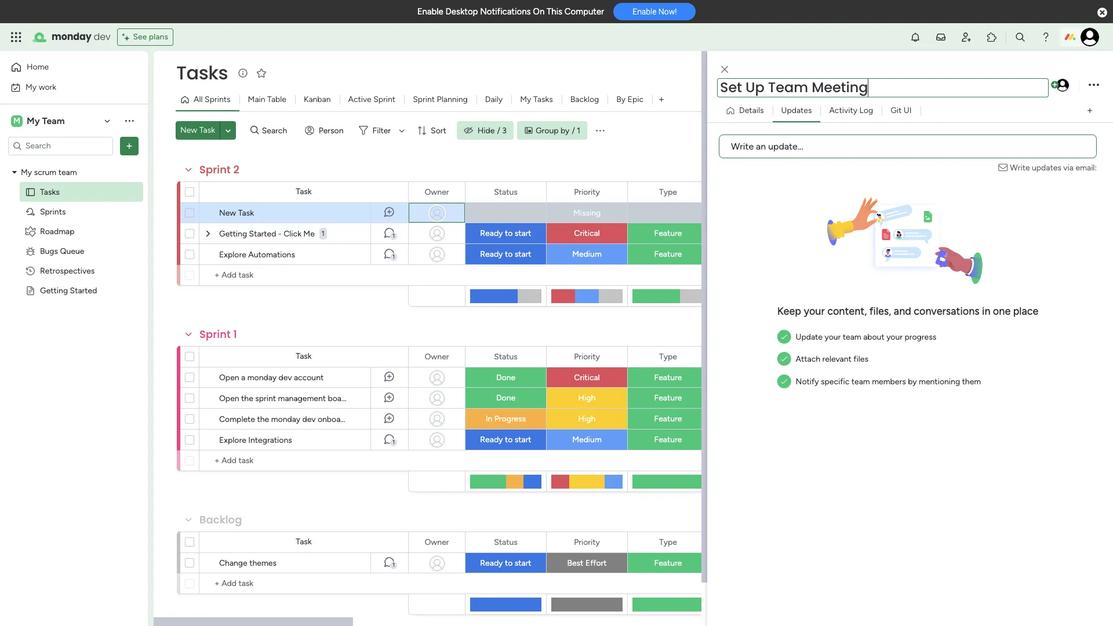 Task type: vqa. For each thing, say whether or not it's contained in the screenshot.
No
no



Task type: describe. For each thing, give the bounding box(es) containing it.
status for sprint 2
[[494, 187, 518, 197]]

set up team meeting button
[[717, 78, 1049, 97]]

sprint inside button
[[374, 95, 396, 104]]

bugs queue
[[40, 246, 84, 256]]

git ui
[[891, 106, 912, 115]]

missing
[[573, 208, 601, 218]]

email:
[[1076, 163, 1097, 173]]

2
[[233, 162, 240, 177]]

my tasks button
[[512, 90, 562, 109]]

see plans
[[133, 32, 168, 42]]

home button
[[7, 58, 125, 77]]

Search in workspace field
[[24, 139, 97, 153]]

your right about at the bottom
[[887, 332, 903, 342]]

enable desktop notifications on this computer
[[417, 6, 604, 17]]

tasks inside button
[[533, 95, 553, 104]]

kanban button
[[295, 90, 340, 109]]

dapulse close image
[[1098, 7, 1108, 19]]

by epic button
[[608, 90, 652, 109]]

1 + add task text field from the top
[[205, 454, 299, 468]]

envelope o image
[[999, 162, 1010, 174]]

inbox image
[[935, 31, 947, 43]]

priority for 1st priority field
[[574, 187, 600, 197]]

monday dev
[[52, 30, 110, 43]]

sprint
[[255, 394, 276, 404]]

my for my tasks
[[520, 95, 532, 104]]

list box containing my scrum team
[[0, 160, 148, 457]]

3 type field from the top
[[657, 536, 680, 549]]

new task inside button
[[180, 125, 215, 135]]

write for write an update...
[[731, 141, 754, 152]]

1 ready to start from the top
[[480, 228, 532, 238]]

by epic
[[617, 95, 644, 104]]

task inside button
[[199, 125, 215, 135]]

the for complete
[[257, 415, 269, 425]]

kanban
[[304, 95, 331, 104]]

my for my work
[[26, 82, 37, 92]]

1 button for getting started - click me
[[371, 223, 408, 244]]

activity log button
[[821, 101, 882, 120]]

keep your content, files, and conversations in one place
[[777, 305, 1039, 318]]

2 done from the top
[[496, 393, 516, 403]]

ready for explore automations
[[480, 249, 503, 259]]

owner for sprint 1
[[425, 352, 449, 362]]

caret down image
[[12, 168, 17, 176]]

on
[[533, 6, 545, 17]]

active sprint
[[348, 95, 396, 104]]

an
[[756, 141, 766, 152]]

git
[[891, 106, 902, 115]]

menu image
[[594, 125, 606, 136]]

new inside button
[[180, 125, 197, 135]]

main table
[[248, 95, 286, 104]]

2 critical from the top
[[574, 373, 600, 383]]

account
[[294, 373, 324, 383]]

close image
[[721, 65, 728, 74]]

ready to start for integrations
[[480, 435, 532, 445]]

m
[[13, 116, 20, 126]]

my team
[[27, 115, 65, 126]]

3 feature from the top
[[655, 373, 682, 383]]

4 feature from the top
[[655, 393, 682, 403]]

apps image
[[986, 31, 998, 43]]

notify
[[796, 377, 819, 387]]

specific
[[821, 377, 850, 387]]

to for explore automations
[[505, 249, 513, 259]]

progress
[[495, 414, 526, 424]]

files
[[854, 355, 869, 364]]

sprint 2
[[200, 162, 240, 177]]

updates
[[1032, 163, 1062, 173]]

1 to from the top
[[505, 228, 513, 238]]

help image
[[1040, 31, 1052, 43]]

this
[[547, 6, 563, 17]]

owner field for sprint 1
[[422, 351, 452, 363]]

show board description image
[[236, 67, 250, 79]]

queue
[[60, 246, 84, 256]]

type for 1
[[659, 352, 677, 362]]

type for 2
[[659, 187, 677, 197]]

2 status from the top
[[494, 352, 518, 362]]

invite members image
[[961, 31, 973, 43]]

3 priority field from the top
[[571, 536, 603, 549]]

started for getting started - click me
[[249, 229, 276, 239]]

ready for explore integrations
[[480, 435, 503, 445]]

angle down image
[[225, 126, 231, 135]]

0 vertical spatial monday
[[52, 30, 91, 43]]

explore for explore integrations
[[219, 436, 246, 445]]

desktop
[[446, 6, 478, 17]]

monday for open
[[247, 373, 277, 383]]

getting started - click me
[[219, 229, 315, 239]]

change themes
[[219, 558, 277, 568]]

3
[[502, 126, 507, 135]]

activity log
[[830, 106, 874, 115]]

mentioning
[[919, 377, 960, 387]]

your for team
[[825, 332, 841, 342]]

v2 search image
[[251, 124, 259, 137]]

Sprint 2 field
[[197, 162, 242, 177]]

git ui button
[[882, 101, 921, 120]]

public board image for getting started
[[25, 285, 36, 296]]

work
[[39, 82, 56, 92]]

sort button
[[412, 121, 453, 140]]

my for my team
[[27, 115, 40, 126]]

by
[[617, 95, 626, 104]]

2 high from the top
[[579, 414, 596, 424]]

add to favorites image
[[256, 67, 267, 79]]

1 vertical spatial add view image
[[1088, 106, 1093, 115]]

select product image
[[10, 31, 22, 43]]

team for specific
[[852, 377, 870, 387]]

files,
[[870, 305, 892, 318]]

main
[[248, 95, 265, 104]]

workspace image
[[11, 115, 23, 127]]

1 horizontal spatial options image
[[1089, 77, 1100, 93]]

2 / from the left
[[572, 126, 575, 135]]

now!
[[659, 7, 677, 16]]

1 vertical spatial new
[[219, 208, 236, 218]]

sprint for sprint planning
[[413, 95, 435, 104]]

-
[[278, 229, 282, 239]]

all sprints button
[[176, 90, 239, 109]]

complete
[[219, 415, 255, 425]]

status field for sprint 2
[[491, 186, 521, 199]]

7 feature from the top
[[655, 558, 682, 568]]

1 feature from the top
[[655, 228, 682, 238]]

board
[[328, 394, 349, 404]]

1 vertical spatial new task
[[219, 208, 254, 218]]

2 priority field from the top
[[571, 351, 603, 363]]

place
[[1014, 305, 1039, 318]]

daily
[[485, 95, 503, 104]]

Set Up Team Meeting text field
[[717, 78, 1049, 97]]

change
[[219, 558, 247, 568]]

medium for explore integrations
[[573, 435, 602, 445]]

bugs
[[40, 246, 58, 256]]

all
[[194, 95, 203, 104]]

computer
[[565, 6, 604, 17]]

1 inside field
[[233, 327, 237, 342]]

active sprint button
[[340, 90, 404, 109]]

Sprint 1 field
[[197, 327, 240, 342]]

notifications
[[480, 6, 531, 17]]

planning
[[437, 95, 468, 104]]

write an update... button
[[719, 135, 1097, 158]]

sprint for sprint 2
[[200, 162, 231, 177]]

my work
[[26, 82, 56, 92]]

to for change themes
[[505, 558, 513, 568]]

started for getting started
[[70, 286, 97, 295]]

sprint planning button
[[404, 90, 477, 109]]

open a monday dev account
[[219, 373, 324, 383]]

1 button for explore integrations
[[371, 430, 408, 451]]

start for themes
[[515, 558, 532, 568]]

see plans button
[[117, 28, 173, 46]]

team for your
[[843, 332, 862, 342]]

1 owner from the top
[[425, 187, 449, 197]]

monday for complete
[[271, 415, 300, 425]]

medium for explore automations
[[573, 249, 602, 259]]

epic
[[628, 95, 644, 104]]

task for sprint 2
[[296, 187, 312, 197]]

team for scrum
[[58, 167, 77, 177]]

type field for 1
[[657, 351, 680, 363]]

filter button
[[354, 121, 409, 140]]

all sprints
[[194, 95, 231, 104]]

enable for enable desktop notifications on this computer
[[417, 6, 444, 17]]

retrospectives
[[40, 266, 95, 276]]

relevant
[[823, 355, 852, 364]]

my scrum team
[[21, 167, 77, 177]]



Task type: locate. For each thing, give the bounding box(es) containing it.
write for write updates via email:
[[1010, 163, 1030, 173]]

2 feature from the top
[[655, 249, 682, 259]]

0 vertical spatial status
[[494, 187, 518, 197]]

started
[[249, 229, 276, 239], [70, 286, 97, 295]]

0 vertical spatial by
[[561, 126, 570, 135]]

keep
[[777, 305, 802, 318]]

monday up home button
[[52, 30, 91, 43]]

backlog for backlog field
[[200, 513, 242, 527]]

Status field
[[491, 186, 521, 199], [491, 351, 521, 363], [491, 536, 521, 549]]

1 vertical spatial done
[[496, 393, 516, 403]]

2 horizontal spatial tasks
[[533, 95, 553, 104]]

0 vertical spatial owner
[[425, 187, 449, 197]]

the down sprint
[[257, 415, 269, 425]]

best effort
[[567, 558, 607, 568]]

filter
[[373, 126, 391, 135]]

owner
[[425, 187, 449, 197], [425, 352, 449, 362], [425, 537, 449, 547]]

team right scrum
[[58, 167, 77, 177]]

1 vertical spatial type
[[659, 352, 677, 362]]

1 vertical spatial owner
[[425, 352, 449, 362]]

list box
[[0, 160, 148, 457]]

dev for open
[[279, 373, 292, 383]]

updates
[[781, 106, 812, 115]]

/
[[497, 126, 500, 135], [572, 126, 575, 135]]

new task left angle down 'image'
[[180, 125, 215, 135]]

add view image
[[659, 95, 664, 104], [1088, 106, 1093, 115]]

0 horizontal spatial write
[[731, 141, 754, 152]]

1 medium from the top
[[573, 249, 602, 259]]

by right members
[[908, 377, 917, 387]]

Search field
[[259, 122, 294, 139]]

2 vertical spatial monday
[[271, 415, 300, 425]]

1 horizontal spatial by
[[908, 377, 917, 387]]

enable inside button
[[633, 7, 657, 16]]

option
[[0, 162, 148, 164]]

my for my scrum team
[[21, 167, 32, 177]]

active
[[348, 95, 372, 104]]

1 type from the top
[[659, 187, 677, 197]]

tasks
[[176, 60, 228, 86], [533, 95, 553, 104], [40, 187, 60, 197]]

0 vertical spatial options image
[[1089, 77, 1100, 93]]

your right keep
[[804, 305, 825, 318]]

sprints up roadmap
[[40, 207, 66, 217]]

3 ready from the top
[[480, 435, 503, 445]]

one
[[993, 305, 1011, 318]]

public board image down scrum
[[25, 186, 36, 197]]

enable
[[417, 6, 444, 17], [633, 7, 657, 16]]

start for automations
[[515, 249, 532, 259]]

sprint inside button
[[413, 95, 435, 104]]

2 status field from the top
[[491, 351, 521, 363]]

complete the monday dev onboarding flow
[[219, 415, 377, 425]]

3 to from the top
[[505, 435, 513, 445]]

1 horizontal spatial new task
[[219, 208, 254, 218]]

explore up + add task text box
[[219, 250, 246, 260]]

enable now!
[[633, 7, 677, 16]]

priority for 1st priority field from the bottom of the page
[[574, 537, 600, 547]]

0 vertical spatial type
[[659, 187, 677, 197]]

backlog up menu icon on the right top
[[571, 95, 599, 104]]

1 vertical spatial status field
[[491, 351, 521, 363]]

5 feature from the top
[[655, 414, 682, 424]]

/ right group
[[572, 126, 575, 135]]

write left updates at the right of page
[[1010, 163, 1030, 173]]

write updates via email:
[[1010, 163, 1097, 173]]

getting for getting started
[[40, 286, 68, 295]]

1 done from the top
[[496, 373, 516, 383]]

priority for 2nd priority field from the top
[[574, 352, 600, 362]]

open up complete
[[219, 394, 239, 404]]

person button
[[300, 121, 351, 140]]

scrum
[[34, 167, 56, 177]]

sort
[[431, 126, 446, 135]]

public board image left getting started
[[25, 285, 36, 296]]

1 horizontal spatial add view image
[[1088, 106, 1093, 115]]

explore automations
[[219, 250, 295, 260]]

1 vertical spatial backlog
[[200, 513, 242, 527]]

options image
[[1089, 77, 1100, 93], [124, 140, 135, 152]]

tasks down my scrum team
[[40, 187, 60, 197]]

0 vertical spatial priority
[[574, 187, 600, 197]]

in progress
[[486, 414, 526, 424]]

+ Add task text field
[[205, 454, 299, 468], [205, 577, 299, 591]]

new task up getting started - click me
[[219, 208, 254, 218]]

my
[[26, 82, 37, 92], [520, 95, 532, 104], [27, 115, 40, 126], [21, 167, 32, 177]]

0 horizontal spatial backlog
[[200, 513, 242, 527]]

my inside workspace selection element
[[27, 115, 40, 126]]

plans
[[149, 32, 168, 42]]

status field for backlog
[[491, 536, 521, 549]]

updates button
[[773, 101, 821, 120]]

your up attach relevant files
[[825, 332, 841, 342]]

1 owner field from the top
[[422, 186, 452, 199]]

started down retrospectives
[[70, 286, 97, 295]]

Type field
[[657, 186, 680, 199], [657, 351, 680, 363], [657, 536, 680, 549]]

open for open a monday dev account
[[219, 373, 239, 383]]

new down sprint 2 field
[[219, 208, 236, 218]]

team left about at the bottom
[[843, 332, 862, 342]]

sprint inside field
[[200, 327, 231, 342]]

critical
[[574, 228, 600, 238], [574, 373, 600, 383]]

2 horizontal spatial dev
[[302, 415, 316, 425]]

public board image for tasks
[[25, 186, 36, 197]]

4 ready to start from the top
[[480, 558, 532, 568]]

details
[[739, 106, 764, 115]]

automations
[[248, 250, 295, 260]]

ready to start for themes
[[480, 558, 532, 568]]

2 explore from the top
[[219, 436, 246, 445]]

tasks up all
[[176, 60, 228, 86]]

table
[[267, 95, 286, 104]]

0 vertical spatial high
[[579, 393, 596, 403]]

4 to from the top
[[505, 558, 513, 568]]

1 vertical spatial owner field
[[422, 351, 452, 363]]

1 status field from the top
[[491, 186, 521, 199]]

maria williams image
[[1081, 28, 1100, 46], [1055, 78, 1071, 93]]

1 vertical spatial getting
[[40, 286, 68, 295]]

1 priority field from the top
[[571, 186, 603, 199]]

0 vertical spatial type field
[[657, 186, 680, 199]]

1 horizontal spatial backlog
[[571, 95, 599, 104]]

my work button
[[7, 78, 125, 97]]

0 horizontal spatial options image
[[124, 140, 135, 152]]

ready to start for automations
[[480, 249, 532, 259]]

enable left now!
[[633, 7, 657, 16]]

1 vertical spatial priority field
[[571, 351, 603, 363]]

onboarding
[[318, 415, 359, 425]]

sprint planning
[[413, 95, 468, 104]]

+ add task text field down change themes
[[205, 577, 299, 591]]

1 horizontal spatial write
[[1010, 163, 1030, 173]]

dapulse drag 2 image
[[709, 326, 713, 339]]

0 vertical spatial getting
[[219, 229, 247, 239]]

dev left see
[[94, 30, 110, 43]]

dev down 'management'
[[302, 415, 316, 425]]

add view image up the email:
[[1088, 106, 1093, 115]]

2 medium from the top
[[573, 435, 602, 445]]

3 status field from the top
[[491, 536, 521, 549]]

1 ready from the top
[[480, 228, 503, 238]]

add view image right epic
[[659, 95, 664, 104]]

best
[[567, 558, 584, 568]]

getting inside "list box"
[[40, 286, 68, 295]]

2 vertical spatial status
[[494, 537, 518, 547]]

the left sprint
[[241, 394, 253, 404]]

0 horizontal spatial add view image
[[659, 95, 664, 104]]

backlog up change
[[200, 513, 242, 527]]

1 vertical spatial the
[[257, 415, 269, 425]]

enable left desktop
[[417, 6, 444, 17]]

+ add task text field down the explore integrations
[[205, 454, 299, 468]]

ready to start
[[480, 228, 532, 238], [480, 249, 532, 259], [480, 435, 532, 445], [480, 558, 532, 568]]

team
[[58, 167, 77, 177], [843, 332, 862, 342], [852, 377, 870, 387]]

write left an at the top right
[[731, 141, 754, 152]]

group by / 1
[[536, 126, 581, 135]]

1 vertical spatial high
[[579, 414, 596, 424]]

see
[[133, 32, 147, 42]]

via
[[1064, 163, 1074, 173]]

1 horizontal spatial tasks
[[176, 60, 228, 86]]

/ left 3
[[497, 126, 500, 135]]

hide / 3
[[478, 126, 507, 135]]

1 priority from the top
[[574, 187, 600, 197]]

sprint for sprint 1
[[200, 327, 231, 342]]

1 open from the top
[[219, 373, 239, 383]]

ready for change themes
[[480, 558, 503, 568]]

0 vertical spatial new
[[180, 125, 197, 135]]

1 vertical spatial options image
[[124, 140, 135, 152]]

dev for complete
[[302, 415, 316, 425]]

1 button for change themes
[[371, 553, 408, 574]]

2 open from the top
[[219, 394, 239, 404]]

daily button
[[477, 90, 512, 109]]

Owner field
[[422, 186, 452, 199], [422, 351, 452, 363], [422, 536, 452, 549]]

your for content,
[[804, 305, 825, 318]]

0 vertical spatial sprints
[[205, 95, 231, 104]]

me
[[304, 229, 315, 239]]

workspace options image
[[124, 115, 135, 127]]

2 vertical spatial owner field
[[422, 536, 452, 549]]

0 vertical spatial + add task text field
[[205, 454, 299, 468]]

1 horizontal spatial new
[[219, 208, 236, 218]]

2 type from the top
[[659, 352, 677, 362]]

getting up explore automations
[[219, 229, 247, 239]]

0 horizontal spatial getting
[[40, 286, 68, 295]]

attach
[[796, 355, 821, 364]]

2 vertical spatial status field
[[491, 536, 521, 549]]

0 horizontal spatial enable
[[417, 6, 444, 17]]

1 vertical spatial status
[[494, 352, 518, 362]]

update...
[[768, 141, 804, 152]]

4 start from the top
[[515, 558, 532, 568]]

1 start from the top
[[515, 228, 532, 238]]

getting
[[219, 229, 247, 239], [40, 286, 68, 295]]

1 vertical spatial monday
[[247, 373, 277, 383]]

1 vertical spatial public board image
[[25, 285, 36, 296]]

0 vertical spatial critical
[[574, 228, 600, 238]]

2 ready from the top
[[480, 249, 503, 259]]

0 horizontal spatial sprints
[[40, 207, 66, 217]]

1 horizontal spatial /
[[572, 126, 575, 135]]

write inside 'button'
[[731, 141, 754, 152]]

1 vertical spatial by
[[908, 377, 917, 387]]

options image right dapulse addbtn image
[[1089, 77, 1100, 93]]

1
[[577, 126, 581, 135], [322, 230, 325, 238], [393, 233, 395, 240], [393, 253, 395, 260], [233, 327, 237, 342], [393, 439, 395, 446], [393, 562, 395, 569]]

1 critical from the top
[[574, 228, 600, 238]]

Tasks field
[[173, 60, 231, 86]]

0 vertical spatial priority field
[[571, 186, 603, 199]]

my inside "list box"
[[21, 167, 32, 177]]

3 priority from the top
[[574, 537, 600, 547]]

notify specific team members by mentioning them
[[796, 377, 981, 387]]

roadmap
[[40, 226, 75, 236]]

sprint inside field
[[200, 162, 231, 177]]

backlog
[[571, 95, 599, 104], [200, 513, 242, 527]]

1 horizontal spatial enable
[[633, 7, 657, 16]]

2 start from the top
[[515, 249, 532, 259]]

monday down open the sprint management board
[[271, 415, 300, 425]]

1 vertical spatial priority
[[574, 352, 600, 362]]

2 owner from the top
[[425, 352, 449, 362]]

0 vertical spatial team
[[58, 167, 77, 177]]

0 vertical spatial add view image
[[659, 95, 664, 104]]

ready
[[480, 228, 503, 238], [480, 249, 503, 259], [480, 435, 503, 445], [480, 558, 503, 568]]

search everything image
[[1015, 31, 1027, 43]]

1 horizontal spatial sprints
[[205, 95, 231, 104]]

new down all
[[180, 125, 197, 135]]

team down files
[[852, 377, 870, 387]]

3 status from the top
[[494, 537, 518, 547]]

owner for backlog
[[425, 537, 449, 547]]

backlog inside button
[[571, 95, 599, 104]]

1 explore from the top
[[219, 250, 246, 260]]

in
[[486, 414, 493, 424]]

content,
[[828, 305, 867, 318]]

getting for getting started - click me
[[219, 229, 247, 239]]

0 vertical spatial new task
[[180, 125, 215, 135]]

and
[[894, 305, 912, 318]]

click
[[284, 229, 302, 239]]

1 vertical spatial type field
[[657, 351, 680, 363]]

dev up open the sprint management board
[[279, 373, 292, 383]]

open for open the sprint management board
[[219, 394, 239, 404]]

0 vertical spatial maria williams image
[[1081, 28, 1100, 46]]

task
[[199, 125, 215, 135], [296, 187, 312, 197], [238, 208, 254, 218], [296, 351, 312, 361], [296, 537, 312, 547]]

1 horizontal spatial the
[[257, 415, 269, 425]]

2 vertical spatial priority
[[574, 537, 600, 547]]

0 vertical spatial open
[[219, 373, 239, 383]]

0 vertical spatial started
[[249, 229, 276, 239]]

6 feature from the top
[[655, 435, 682, 445]]

tasks up group
[[533, 95, 553, 104]]

status for backlog
[[494, 537, 518, 547]]

task for backlog
[[296, 537, 312, 547]]

1 high from the top
[[579, 393, 596, 403]]

explore
[[219, 250, 246, 260], [219, 436, 246, 445]]

3 ready to start from the top
[[480, 435, 532, 445]]

0 vertical spatial dev
[[94, 30, 110, 43]]

open
[[219, 373, 239, 383], [219, 394, 239, 404]]

2 public board image from the top
[[25, 285, 36, 296]]

0 horizontal spatial maria williams image
[[1055, 78, 1071, 93]]

my right "daily" on the left top of page
[[520, 95, 532, 104]]

1 vertical spatial explore
[[219, 436, 246, 445]]

monday
[[52, 30, 91, 43], [247, 373, 277, 383], [271, 415, 300, 425]]

1 vertical spatial team
[[843, 332, 862, 342]]

2 + add task text field from the top
[[205, 577, 299, 591]]

by right group
[[561, 126, 570, 135]]

2 to from the top
[[505, 249, 513, 259]]

1 button
[[319, 223, 327, 244], [371, 223, 408, 244], [371, 244, 408, 265], [371, 430, 408, 451], [371, 553, 408, 574]]

1 type field from the top
[[657, 186, 680, 199]]

0 vertical spatial the
[[241, 394, 253, 404]]

3 start from the top
[[515, 435, 532, 445]]

tasks inside "list box"
[[40, 187, 60, 197]]

dapulse addbtn image
[[1051, 81, 1059, 89]]

1 vertical spatial write
[[1010, 163, 1030, 173]]

the for open
[[241, 394, 253, 404]]

owner field for backlog
[[422, 536, 452, 549]]

Priority field
[[571, 186, 603, 199], [571, 351, 603, 363], [571, 536, 603, 549]]

activity
[[830, 106, 858, 115]]

done
[[496, 373, 516, 383], [496, 393, 516, 403]]

0 vertical spatial write
[[731, 141, 754, 152]]

1 horizontal spatial started
[[249, 229, 276, 239]]

1 vertical spatial dev
[[279, 373, 292, 383]]

+ Add task text field
[[205, 269, 299, 282]]

1 vertical spatial started
[[70, 286, 97, 295]]

0 horizontal spatial new task
[[180, 125, 215, 135]]

update your team about your progress
[[796, 332, 937, 342]]

1 vertical spatial medium
[[573, 435, 602, 445]]

0 horizontal spatial new
[[180, 125, 197, 135]]

2 vertical spatial owner
[[425, 537, 449, 547]]

1 status from the top
[[494, 187, 518, 197]]

3 type from the top
[[659, 537, 677, 547]]

2 vertical spatial team
[[852, 377, 870, 387]]

flow
[[361, 415, 377, 425]]

Backlog field
[[197, 513, 245, 528]]

type
[[659, 187, 677, 197], [659, 352, 677, 362], [659, 537, 677, 547]]

1 vertical spatial tasks
[[533, 95, 553, 104]]

open left a
[[219, 373, 239, 383]]

0 horizontal spatial the
[[241, 394, 253, 404]]

in
[[982, 305, 991, 318]]

backlog for the backlog button
[[571, 95, 599, 104]]

home
[[27, 62, 49, 72]]

0 horizontal spatial by
[[561, 126, 570, 135]]

a
[[241, 373, 245, 383]]

task for sprint 1
[[296, 351, 312, 361]]

0 vertical spatial backlog
[[571, 95, 599, 104]]

0 vertical spatial owner field
[[422, 186, 452, 199]]

my right workspace icon
[[27, 115, 40, 126]]

sprints right all
[[205, 95, 231, 104]]

getting down retrospectives
[[40, 286, 68, 295]]

sprints inside all sprints button
[[205, 95, 231, 104]]

started left -
[[249, 229, 276, 239]]

update
[[796, 332, 823, 342]]

1 public board image from the top
[[25, 186, 36, 197]]

2 ready to start from the top
[[480, 249, 532, 259]]

1 vertical spatial + add task text field
[[205, 577, 299, 591]]

attach relevant files
[[796, 355, 869, 364]]

2 priority from the top
[[574, 352, 600, 362]]

to for explore integrations
[[505, 435, 513, 445]]

notifications image
[[910, 31, 922, 43]]

0 vertical spatial medium
[[573, 249, 602, 259]]

options image down workspace options icon
[[124, 140, 135, 152]]

0 vertical spatial status field
[[491, 186, 521, 199]]

start for integrations
[[515, 435, 532, 445]]

public board image
[[25, 186, 36, 197], [25, 285, 36, 296]]

1 horizontal spatial dev
[[279, 373, 292, 383]]

person
[[319, 126, 344, 135]]

0 horizontal spatial dev
[[94, 30, 110, 43]]

0 vertical spatial tasks
[[176, 60, 228, 86]]

backlog inside field
[[200, 513, 242, 527]]

monday right a
[[247, 373, 277, 383]]

status
[[494, 187, 518, 197], [494, 352, 518, 362], [494, 537, 518, 547]]

1 horizontal spatial maria williams image
[[1081, 28, 1100, 46]]

2 type field from the top
[[657, 351, 680, 363]]

high
[[579, 393, 596, 403], [579, 414, 596, 424]]

workspace selection element
[[11, 114, 66, 128]]

1 / from the left
[[497, 126, 500, 135]]

2 vertical spatial priority field
[[571, 536, 603, 549]]

arrow down image
[[395, 124, 409, 137]]

progress
[[905, 332, 937, 342]]

1 vertical spatial sprints
[[40, 207, 66, 217]]

0 horizontal spatial tasks
[[40, 187, 60, 197]]

2 vertical spatial type
[[659, 537, 677, 547]]

3 owner from the top
[[425, 537, 449, 547]]

2 vertical spatial tasks
[[40, 187, 60, 197]]

explore for explore automations
[[219, 250, 246, 260]]

2 owner field from the top
[[422, 351, 452, 363]]

sprint 1
[[200, 327, 237, 342]]

group
[[536, 126, 559, 135]]

2 vertical spatial dev
[[302, 415, 316, 425]]

my left work
[[26, 82, 37, 92]]

backlog button
[[562, 90, 608, 109]]

3 owner field from the top
[[422, 536, 452, 549]]

my right 'caret down' image
[[21, 167, 32, 177]]

1 button for explore automations
[[371, 244, 408, 265]]

by
[[561, 126, 570, 135], [908, 377, 917, 387]]

type field for 2
[[657, 186, 680, 199]]

my tasks
[[520, 95, 553, 104]]

explore down complete
[[219, 436, 246, 445]]

4 ready from the top
[[480, 558, 503, 568]]

0 vertical spatial public board image
[[25, 186, 36, 197]]

enable for enable now!
[[633, 7, 657, 16]]



